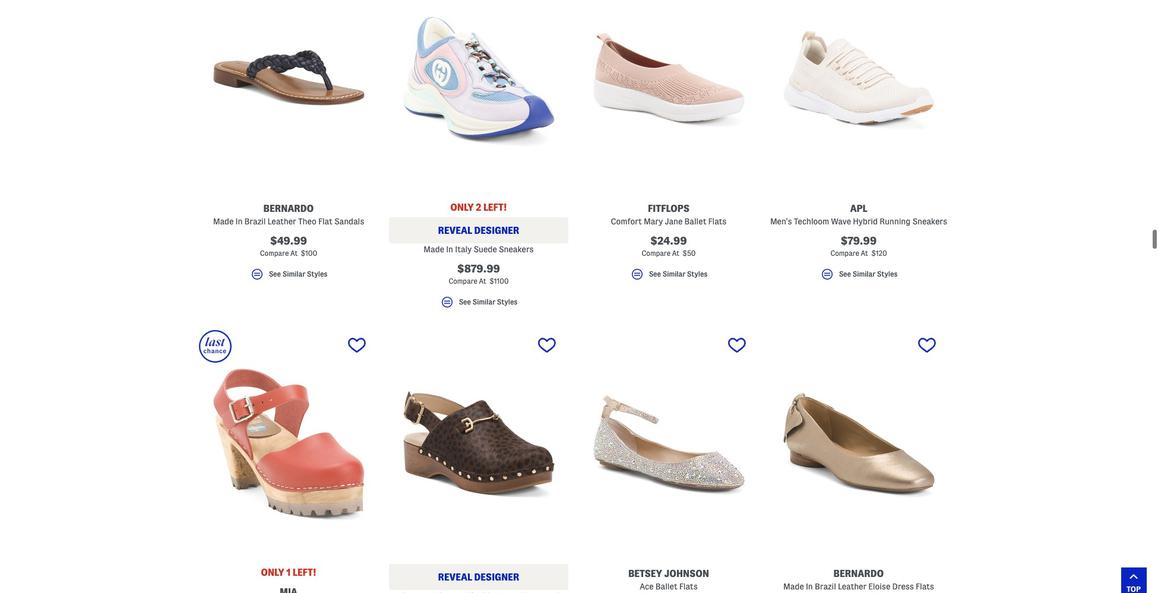 Task type: vqa. For each thing, say whether or not it's contained in the screenshot.
the ONLY 2 LEFT!
yes



Task type: describe. For each thing, give the bounding box(es) containing it.
leather for bernardo made in brazil leather theo flat sandals
[[268, 217, 296, 226]]

$879.99 compare at              $1100
[[449, 263, 509, 285]]

eloise
[[869, 582, 891, 592]]

made in italy suede sneakers
[[424, 245, 534, 254]]

$79.99
[[841, 235, 877, 247]]

reveal designer made in brazil haircalf hilda spotted leopard clogs compare at              $120 element
[[389, 330, 569, 594]]

sneakers inside apl men's techloom wave hybrid running sneakers
[[913, 217, 948, 226]]

see similar styles for $79.99
[[839, 271, 898, 278]]

mia $29.99 compare at              $60 element
[[199, 330, 378, 594]]

see similar styles button for $79.99
[[769, 267, 949, 287]]

$49.99
[[270, 235, 307, 247]]

betsey johnson ace ballet flats
[[629, 569, 710, 592]]

2
[[476, 203, 482, 213]]

compare for $49.99
[[260, 249, 289, 257]]

similar for $49.99
[[283, 271, 306, 278]]

theo
[[298, 217, 317, 226]]

ballet inside fitflops comfort mary jane ballet flats
[[685, 217, 707, 226]]

reveal designer link
[[389, 564, 569, 594]]

brazil for bernardo made in brazil leather theo flat sandals
[[245, 217, 266, 226]]

see similar styles button for $24.99
[[579, 267, 759, 287]]

reveal designer inside reveal designer link
[[438, 573, 520, 583]]

see similar styles inside reveal designer made in italy suede sneakers $879.99 compare at              $1100 element
[[459, 298, 518, 306]]

johnson
[[665, 569, 710, 579]]

comfort
[[611, 217, 642, 226]]

$879.99
[[457, 263, 500, 274]]

flats inside bernardo made in brazil leather eloise dress flats
[[916, 582, 935, 592]]

comfort mary jane ballet flats image
[[579, 0, 759, 190]]

jane
[[665, 217, 683, 226]]

see similar styles for $24.99
[[649, 271, 708, 278]]

mary
[[644, 217, 663, 226]]

bernardo made in brazil leather eloise dress flats $79.99 compare at              $160 element
[[769, 330, 949, 594]]

wave
[[831, 217, 851, 226]]

1 reveal from the top
[[438, 226, 472, 236]]

styles for $49.99
[[307, 271, 328, 278]]

compare inside $879.99 compare at              $1100
[[449, 277, 478, 285]]

made in brazil leather theo flat sandals image
[[199, 0, 378, 190]]

betsey
[[629, 569, 663, 579]]

apl
[[851, 204, 868, 214]]

$100
[[301, 249, 317, 257]]

1 vertical spatial made
[[424, 245, 444, 254]]

made in italy suede sneakers image
[[389, 0, 569, 190]]

made for bernardo made in brazil leather eloise dress flats
[[784, 582, 804, 592]]

designer inside reveal designer link
[[474, 573, 520, 583]]

made for bernardo made in brazil leather theo flat sandals
[[213, 217, 234, 226]]

reveal designer inside reveal designer made in italy suede sneakers $879.99 compare at              $1100 element
[[438, 226, 520, 236]]

see similar styles button for $49.99
[[199, 267, 378, 287]]

only for only 2 left!
[[450, 203, 474, 213]]

similar for $24.99
[[663, 271, 686, 278]]

techloom
[[794, 217, 830, 226]]

in inside reveal designer made in italy suede sneakers $879.99 compare at              $1100 element
[[446, 245, 453, 254]]

flats inside betsey johnson ace ballet flats
[[680, 582, 698, 592]]

brazil for bernardo made in brazil leather eloise dress flats
[[815, 582, 836, 592]]

1
[[287, 568, 291, 578]]

$79.99 compare at              $120
[[831, 235, 887, 257]]

top link
[[1122, 568, 1147, 594]]

in for bernardo made in brazil leather theo flat sandals
[[236, 217, 243, 226]]

see inside reveal designer made in italy suede sneakers $879.99 compare at              $1100 element
[[459, 298, 471, 306]]

bernardo made in brazil leather theo flat sandals $49.99 compare at              $100 element
[[199, 0, 378, 287]]



Task type: locate. For each thing, give the bounding box(es) containing it.
fitflops
[[648, 204, 690, 214]]

reveal designer made in italy suede sneakers $879.99 compare at              $1100 element
[[389, 0, 569, 315]]

ace
[[640, 582, 654, 592]]

top
[[1127, 585, 1141, 593]]

see inside bernardo made in brazil leather theo flat sandals $49.99 compare at              $100 element
[[269, 271, 281, 278]]

styles down the $1100
[[497, 298, 518, 306]]

1 horizontal spatial only
[[450, 203, 474, 213]]

1 horizontal spatial made
[[424, 245, 444, 254]]

brazil inside bernardo made in brazil leather theo flat sandals
[[245, 217, 266, 226]]

only for only 1 left!
[[261, 568, 284, 578]]

see similar styles inside apl men's techloom wave hybrid running sneakers $79.99 compare at              $120 'element'
[[839, 271, 898, 278]]

see similar styles down $50
[[649, 271, 708, 278]]

1 vertical spatial brazil
[[815, 582, 836, 592]]

similar down $50
[[663, 271, 686, 278]]

0 horizontal spatial sneakers
[[499, 245, 534, 254]]

brazil inside bernardo made in brazil leather eloise dress flats
[[815, 582, 836, 592]]

made
[[213, 217, 234, 226], [424, 245, 444, 254], [784, 582, 804, 592]]

left!
[[484, 203, 507, 213], [293, 568, 317, 578]]

in
[[236, 217, 243, 226], [446, 245, 453, 254], [806, 582, 813, 592]]

bernardo up theo
[[264, 204, 314, 214]]

designer
[[474, 226, 520, 236], [474, 573, 520, 583]]

0 vertical spatial sneakers
[[913, 217, 948, 226]]

in for bernardo made in brazil leather eloise dress flats
[[806, 582, 813, 592]]

see similar styles down $120
[[839, 271, 898, 278]]

$50
[[683, 249, 696, 257]]

similar inside reveal designer made in italy suede sneakers $879.99 compare at              $1100 element
[[473, 298, 496, 306]]

see similar styles button down $49.99 compare at              $100
[[199, 267, 378, 287]]

0 vertical spatial designer
[[474, 226, 520, 236]]

0 vertical spatial only
[[450, 203, 474, 213]]

only left 2
[[450, 203, 474, 213]]

0 horizontal spatial leather
[[268, 217, 296, 226]]

2 horizontal spatial flats
[[916, 582, 935, 592]]

see similar styles button down $879.99 compare at              $1100
[[389, 295, 569, 315]]

2 vertical spatial made
[[784, 582, 804, 592]]

only 1 left!
[[261, 568, 317, 578]]

made inside bernardo made in brazil leather theo flat sandals
[[213, 217, 234, 226]]

1 horizontal spatial in
[[446, 245, 453, 254]]

2 reveal designer from the top
[[438, 573, 520, 583]]

compare down '$24.99'
[[642, 249, 671, 257]]

bernardo for bernardo made in brazil leather eloise dress flats
[[834, 569, 884, 579]]

0 horizontal spatial made
[[213, 217, 234, 226]]

see down $879.99 compare at              $1100
[[459, 298, 471, 306]]

flats down johnson
[[680, 582, 698, 592]]

compare down "$49.99"
[[260, 249, 289, 257]]

compare for $24.99
[[642, 249, 671, 257]]

similar inside bernardo made in brazil leather theo flat sandals $49.99 compare at              $100 element
[[283, 271, 306, 278]]

see similar styles down the $1100
[[459, 298, 518, 306]]

styles inside apl men's techloom wave hybrid running sneakers $79.99 compare at              $120 'element'
[[878, 271, 898, 278]]

flats inside fitflops comfort mary jane ballet flats
[[709, 217, 727, 226]]

see similar styles inside bernardo made in brazil leather theo flat sandals $49.99 compare at              $100 element
[[269, 271, 328, 278]]

styles for $24.99
[[687, 271, 708, 278]]

1 vertical spatial ballet
[[656, 582, 678, 592]]

$1100
[[490, 277, 509, 285]]

similar down "$100"
[[283, 271, 306, 278]]

see similar styles inside fitflops comfort mary jane ballet flats $24.99 compare at              $50 element
[[649, 271, 708, 278]]

1 vertical spatial designer
[[474, 573, 520, 583]]

1 horizontal spatial flats
[[709, 217, 727, 226]]

ballet inside betsey johnson ace ballet flats
[[656, 582, 678, 592]]

compare down $879.99
[[449, 277, 478, 285]]

dress
[[893, 582, 914, 592]]

1 reveal designer from the top
[[438, 226, 520, 236]]

styles inside fitflops comfort mary jane ballet flats $24.99 compare at              $50 element
[[687, 271, 708, 278]]

only inside reveal designer made in italy suede sneakers $879.99 compare at              $1100 element
[[450, 203, 474, 213]]

styles down "$100"
[[307, 271, 328, 278]]

styles down $50
[[687, 271, 708, 278]]

sneakers
[[913, 217, 948, 226], [499, 245, 534, 254]]

leather inside bernardo made in brazil leather eloise dress flats
[[838, 582, 867, 592]]

only 2 left!
[[450, 203, 507, 213]]

1 horizontal spatial bernardo
[[834, 569, 884, 579]]

bernardo for bernardo made in brazil leather theo flat sandals
[[264, 204, 314, 214]]

similar
[[283, 271, 306, 278], [663, 271, 686, 278], [853, 271, 876, 278], [473, 298, 496, 306]]

see similar styles
[[269, 271, 328, 278], [649, 271, 708, 278], [839, 271, 898, 278], [459, 298, 518, 306]]

2 horizontal spatial made
[[784, 582, 804, 592]]

bernardo made in brazil leather theo flat sandals
[[213, 204, 364, 226]]

leather
[[268, 217, 296, 226], [838, 582, 867, 592]]

see for $24.99
[[649, 271, 661, 278]]

brazil up $49.99 compare at              $100
[[245, 217, 266, 226]]

sneakers right "running"
[[913, 217, 948, 226]]

bernardo up eloise
[[834, 569, 884, 579]]

flats right dress at bottom
[[916, 582, 935, 592]]

left! for only 1 left!
[[293, 568, 317, 578]]

flat
[[318, 217, 333, 226]]

men's
[[771, 217, 792, 226]]

styles inside bernardo made in brazil leather theo flat sandals $49.99 compare at              $100 element
[[307, 271, 328, 278]]

0 horizontal spatial left!
[[293, 568, 317, 578]]

1 vertical spatial reveal
[[438, 573, 472, 583]]

0 horizontal spatial brazil
[[245, 217, 266, 226]]

0 vertical spatial ballet
[[685, 217, 707, 226]]

compare inside $49.99 compare at              $100
[[260, 249, 289, 257]]

only left 1 on the left bottom
[[261, 568, 284, 578]]

only
[[450, 203, 474, 213], [261, 568, 284, 578]]

leather inside bernardo made in brazil leather theo flat sandals
[[268, 217, 296, 226]]

in inside bernardo made in brazil leather theo flat sandals
[[236, 217, 243, 226]]

leather left eloise
[[838, 582, 867, 592]]

see similar styles for $49.99
[[269, 271, 328, 278]]

see similar styles button down $79.99 compare at              $120
[[769, 267, 949, 287]]

left! right 1 on the left bottom
[[293, 568, 317, 578]]

fitflops comfort mary jane ballet flats
[[611, 204, 727, 226]]

men's techloom wave hybrid running sneakers image
[[769, 0, 949, 190]]

0 vertical spatial brazil
[[245, 217, 266, 226]]

compare for $79.99
[[831, 249, 860, 257]]

only inside "mia $29.99 compare at              $60" element
[[261, 568, 284, 578]]

0 vertical spatial bernardo
[[264, 204, 314, 214]]

$120
[[872, 249, 887, 257]]

left! inside "mia $29.99 compare at              $60" element
[[293, 568, 317, 578]]

0 vertical spatial in
[[236, 217, 243, 226]]

sneakers right suede
[[499, 245, 534, 254]]

1 vertical spatial only
[[261, 568, 284, 578]]

italy
[[455, 245, 472, 254]]

leather up "$49.99"
[[268, 217, 296, 226]]

leather for bernardo made in brazil leather eloise dress flats
[[838, 582, 867, 592]]

1 horizontal spatial left!
[[484, 203, 507, 213]]

1 vertical spatial sneakers
[[499, 245, 534, 254]]

1 designer from the top
[[474, 226, 520, 236]]

flats right jane
[[709, 217, 727, 226]]

2 designer from the top
[[474, 573, 520, 583]]

$24.99 compare at              $50
[[642, 235, 696, 257]]

betsey johnson ace ballet flats $24.99 compare at              $50 element
[[579, 330, 759, 594]]

see inside apl men's techloom wave hybrid running sneakers $79.99 compare at              $120 'element'
[[839, 271, 851, 278]]

0 horizontal spatial flats
[[680, 582, 698, 592]]

running
[[880, 217, 911, 226]]

see down $24.99 compare at              $50
[[649, 271, 661, 278]]

see down $49.99 compare at              $100
[[269, 271, 281, 278]]

sandals
[[334, 217, 364, 226]]

suede
[[474, 245, 497, 254]]

see for $49.99
[[269, 271, 281, 278]]

1 horizontal spatial brazil
[[815, 582, 836, 592]]

compare inside $79.99 compare at              $120
[[831, 249, 860, 257]]

hybrid
[[853, 217, 878, 226]]

$49.99 compare at              $100
[[260, 235, 317, 257]]

see for $79.99
[[839, 271, 851, 278]]

made inside bernardo made in brazil leather eloise dress flats
[[784, 582, 804, 592]]

1 vertical spatial leather
[[838, 582, 867, 592]]

1 horizontal spatial sneakers
[[913, 217, 948, 226]]

left! right 2
[[484, 203, 507, 213]]

ballet
[[685, 217, 707, 226], [656, 582, 678, 592]]

see down $79.99 compare at              $120
[[839, 271, 851, 278]]

left! for only 2 left!
[[484, 203, 507, 213]]

0 vertical spatial left!
[[484, 203, 507, 213]]

compare
[[260, 249, 289, 257], [642, 249, 671, 257], [831, 249, 860, 257], [449, 277, 478, 285]]

compare inside $24.99 compare at              $50
[[642, 249, 671, 257]]

0 horizontal spatial only
[[261, 568, 284, 578]]

1 vertical spatial in
[[446, 245, 453, 254]]

designer inside reveal designer made in italy suede sneakers $879.99 compare at              $1100 element
[[474, 226, 520, 236]]

fitflops comfort mary jane ballet flats $24.99 compare at              $50 element
[[579, 0, 759, 287]]

apl men's techloom wave hybrid running sneakers
[[771, 204, 948, 226]]

see inside fitflops comfort mary jane ballet flats $24.99 compare at              $50 element
[[649, 271, 661, 278]]

bernardo
[[264, 204, 314, 214], [834, 569, 884, 579]]

brazil
[[245, 217, 266, 226], [815, 582, 836, 592]]

0 vertical spatial leather
[[268, 217, 296, 226]]

ballet right jane
[[685, 217, 707, 226]]

bernardo inside bernardo made in brazil leather eloise dress flats
[[834, 569, 884, 579]]

ballet right ace at the right of the page
[[656, 582, 678, 592]]

2 vertical spatial in
[[806, 582, 813, 592]]

2 reveal from the top
[[438, 573, 472, 583]]

reveal designer
[[438, 226, 520, 236], [438, 573, 520, 583]]

similar for $79.99
[[853, 271, 876, 278]]

in inside bernardo made in brazil leather eloise dress flats
[[806, 582, 813, 592]]

brazil left eloise
[[815, 582, 836, 592]]

2 horizontal spatial in
[[806, 582, 813, 592]]

flats
[[709, 217, 727, 226], [680, 582, 698, 592], [916, 582, 935, 592]]

1 horizontal spatial leather
[[838, 582, 867, 592]]

0 horizontal spatial bernardo
[[264, 204, 314, 214]]

$24.99
[[651, 235, 687, 247]]

1 vertical spatial bernardo
[[834, 569, 884, 579]]

see similar styles down "$100"
[[269, 271, 328, 278]]

see similar styles button
[[199, 267, 378, 287], [579, 267, 759, 287], [769, 267, 949, 287], [389, 295, 569, 315]]

0 horizontal spatial in
[[236, 217, 243, 226]]

0 vertical spatial reveal
[[438, 226, 472, 236]]

styles inside reveal designer made in italy suede sneakers $879.99 compare at              $1100 element
[[497, 298, 518, 306]]

0 vertical spatial made
[[213, 217, 234, 226]]

reveal
[[438, 226, 472, 236], [438, 573, 472, 583]]

see
[[269, 271, 281, 278], [649, 271, 661, 278], [839, 271, 851, 278], [459, 298, 471, 306]]

1 vertical spatial left!
[[293, 568, 317, 578]]

similar inside apl men's techloom wave hybrid running sneakers $79.99 compare at              $120 'element'
[[853, 271, 876, 278]]

styles for $79.99
[[878, 271, 898, 278]]

left! inside reveal designer made in italy suede sneakers $879.99 compare at              $1100 element
[[484, 203, 507, 213]]

see similar styles button down $24.99 compare at              $50
[[579, 267, 759, 287]]

1 vertical spatial reveal designer
[[438, 573, 520, 583]]

0 vertical spatial reveal designer
[[438, 226, 520, 236]]

apl men's techloom wave hybrid running sneakers $79.99 compare at              $120 element
[[769, 0, 949, 287]]

similar inside fitflops comfort mary jane ballet flats $24.99 compare at              $50 element
[[663, 271, 686, 278]]

bernardo made in brazil leather eloise dress flats
[[784, 569, 935, 592]]

1 horizontal spatial ballet
[[685, 217, 707, 226]]

styles
[[307, 271, 328, 278], [687, 271, 708, 278], [878, 271, 898, 278], [497, 298, 518, 306]]

styles down $120
[[878, 271, 898, 278]]

bernardo inside bernardo made in brazil leather theo flat sandals
[[264, 204, 314, 214]]

compare down $79.99
[[831, 249, 860, 257]]

similar down $120
[[853, 271, 876, 278]]

0 horizontal spatial ballet
[[656, 582, 678, 592]]

similar down the $1100
[[473, 298, 496, 306]]



